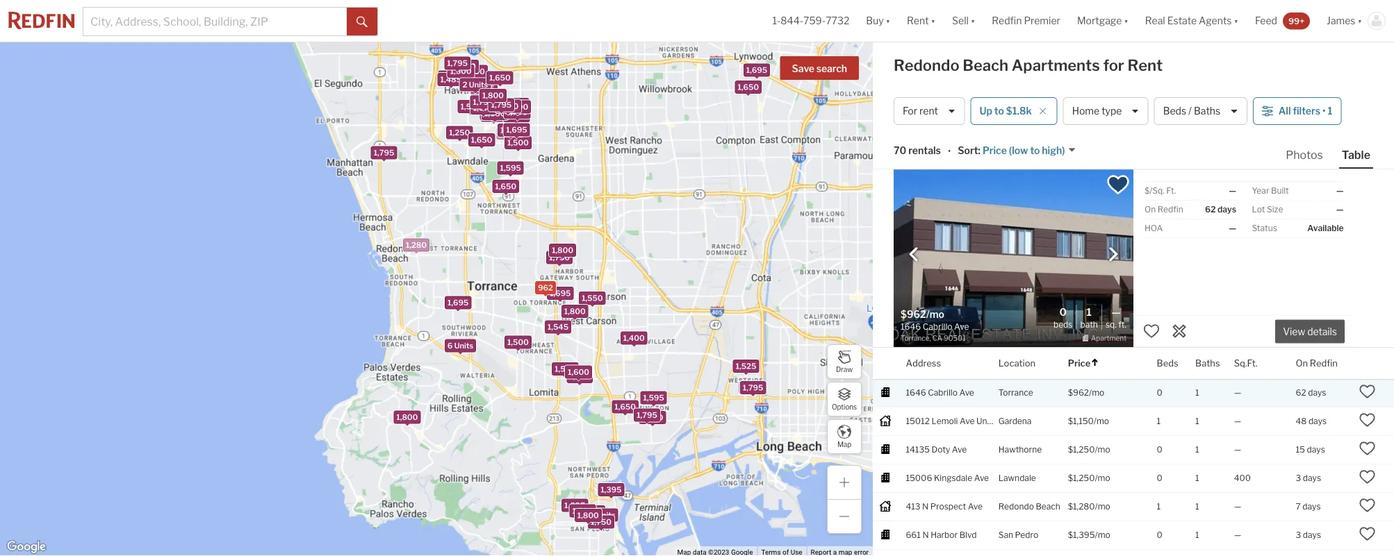 Task type: locate. For each thing, give the bounding box(es) containing it.
doty
[[932, 445, 951, 455]]

0 horizontal spatial 1,525
[[461, 102, 481, 111]]

sq.ft. button
[[1235, 348, 1258, 380]]

favorite this home image for $1,280 /mo
[[1360, 498, 1376, 514]]

1 ▾ from the left
[[886, 15, 891, 27]]

favorite button checkbox
[[1107, 173, 1130, 197]]

0 for lawndale
[[1157, 474, 1163, 484]]

to right (low
[[1031, 145, 1040, 157]]

/mo
[[1090, 388, 1105, 398], [1094, 417, 1110, 427], [1095, 445, 1111, 455], [1095, 474, 1111, 484], [1095, 502, 1111, 512], [1095, 531, 1111, 541]]

0 vertical spatial baths
[[1194, 105, 1221, 117]]

0 horizontal spatial on
[[1145, 205, 1156, 215]]

$1,280 /mo
[[1068, 502, 1111, 512]]

2 $1,250 /mo from the top
[[1068, 474, 1111, 484]]

1 horizontal spatial on
[[1296, 358, 1309, 369]]

view details link
[[1276, 318, 1345, 344]]

1 horizontal spatial price
[[1068, 358, 1091, 369]]

2 3 from the top
[[1296, 531, 1302, 541]]

favorite this home image for $1,395 /mo
[[1360, 526, 1376, 543]]

2 vertical spatial 1,595
[[643, 394, 664, 403]]

lot
[[1253, 205, 1266, 215]]

google image
[[3, 539, 49, 557]]

ft. right $/sq.
[[1167, 186, 1177, 196]]

/mo up $1,395 /mo
[[1095, 502, 1111, 512]]

0 horizontal spatial price
[[983, 145, 1007, 157]]

/mo up $1,150 /mo
[[1090, 388, 1105, 398]]

3 days up 7 days
[[1296, 474, 1322, 484]]

on redfin down $/sq. ft.
[[1145, 205, 1184, 215]]

1
[[1328, 105, 1333, 117], [1087, 306, 1092, 319], [1196, 388, 1200, 398], [1157, 417, 1161, 427], [1196, 417, 1200, 427], [1196, 445, 1200, 455], [1196, 474, 1200, 484], [1157, 502, 1161, 512], [1196, 502, 1200, 512], [1196, 531, 1200, 541]]

1,595
[[500, 164, 521, 173], [555, 365, 576, 374], [643, 394, 664, 403]]

1-844-759-7732
[[773, 15, 850, 27]]

ft. right sq.
[[1119, 320, 1127, 330]]

ave left unit
[[960, 417, 975, 427]]

units right 1,766
[[597, 511, 616, 520]]

0 vertical spatial 3
[[1296, 474, 1302, 484]]

ave right "doty"
[[952, 445, 967, 455]]

1 vertical spatial redondo
[[999, 502, 1034, 512]]

sort
[[958, 145, 979, 157]]

torrance
[[999, 388, 1034, 398]]

15006
[[906, 474, 933, 484]]

2 3 days from the top
[[1296, 531, 1322, 541]]

n right 661
[[923, 531, 929, 541]]

on redfin button
[[1296, 348, 1338, 380]]

previous button image
[[907, 248, 921, 262]]

▾ right the agents
[[1234, 15, 1239, 27]]

1,495
[[474, 84, 495, 93], [478, 101, 499, 110], [483, 109, 504, 118]]

map region
[[0, 24, 929, 557]]

favorite this home image
[[1360, 469, 1376, 486], [1360, 498, 1376, 514], [1360, 526, 1376, 543]]

ave for doty
[[952, 445, 967, 455]]

62 left lot
[[1206, 205, 1216, 215]]

favorite button image
[[1107, 173, 1130, 197]]

2 units up 1,675
[[463, 80, 488, 89]]

$1,250
[[1068, 445, 1095, 455], [1068, 474, 1095, 484]]

days for hawthorne
[[1307, 445, 1326, 455]]

1 horizontal spatial 1,400
[[624, 334, 645, 343]]

▾ right buy
[[886, 15, 891, 27]]

on redfin down details
[[1296, 358, 1338, 369]]

0 horizontal spatial 2
[[463, 80, 468, 89]]

beds / baths button
[[1155, 97, 1248, 125]]

redondo for redondo beach apartments for rent
[[894, 56, 960, 75]]

0 horizontal spatial •
[[948, 146, 951, 158]]

0 horizontal spatial redfin
[[992, 15, 1022, 27]]

1 horizontal spatial 1,550
[[582, 294, 603, 303]]

▾ right 'sell'
[[971, 15, 976, 27]]

48
[[1296, 417, 1307, 427]]

1 horizontal spatial •
[[1323, 105, 1326, 117]]

0 vertical spatial n
[[923, 502, 929, 512]]

• right "filters"
[[1323, 105, 1326, 117]]

62 days left lot
[[1206, 205, 1237, 215]]

1 horizontal spatial 62 days
[[1296, 388, 1327, 398]]

0 vertical spatial •
[[1323, 105, 1326, 117]]

• inside 70 rentals •
[[948, 146, 951, 158]]

0 vertical spatial 1,595
[[500, 164, 521, 173]]

1,575
[[570, 373, 590, 382]]

$1,250 /mo down $1,150 /mo
[[1068, 445, 1111, 455]]

1 vertical spatial 1,595
[[555, 365, 576, 374]]

0 vertical spatial beds
[[1164, 105, 1187, 117]]

days
[[1218, 205, 1237, 215], [1309, 388, 1327, 398], [1309, 417, 1327, 427], [1307, 445, 1326, 455], [1303, 474, 1322, 484], [1303, 502, 1321, 512], [1303, 531, 1322, 541]]

sell ▾ button
[[944, 0, 984, 42]]

15006 kingsdale ave
[[906, 474, 989, 484]]

units
[[469, 80, 488, 89], [506, 129, 525, 138], [454, 342, 474, 351], [597, 511, 616, 520]]

▾
[[886, 15, 891, 27], [931, 15, 936, 27], [971, 15, 976, 27], [1124, 15, 1129, 27], [1234, 15, 1239, 27], [1358, 15, 1363, 27]]

real
[[1146, 15, 1166, 27]]

/mo down $1,280 /mo
[[1095, 531, 1111, 541]]

cabrillo
[[928, 388, 958, 398]]

days right 48
[[1309, 417, 1327, 427]]

price for price (low to high)
[[983, 145, 1007, 157]]

1,700
[[508, 103, 529, 112], [507, 108, 528, 117]]

0 vertical spatial 1,400
[[464, 67, 485, 76]]

map button
[[827, 420, 862, 455]]

2 vertical spatial favorite this home image
[[1360, 526, 1376, 543]]

2
[[463, 80, 468, 89], [500, 129, 504, 138], [590, 511, 595, 520]]

buy ▾ button
[[858, 0, 899, 42]]

$1,150 /mo
[[1068, 417, 1110, 427]]

1 horizontal spatial 1,525
[[736, 362, 757, 371]]

0 horizontal spatial 1,550
[[491, 105, 513, 114]]

submit search image
[[357, 17, 368, 28]]

hoa
[[1145, 224, 1163, 234]]

1 vertical spatial 3 days
[[1296, 531, 1322, 541]]

beach up up
[[963, 56, 1009, 75]]

0 vertical spatial rent
[[907, 15, 929, 27]]

1 $1,250 /mo from the top
[[1068, 445, 1111, 455]]

0 horizontal spatial 1,400
[[464, 67, 485, 76]]

real estate agents ▾
[[1146, 15, 1239, 27]]

2 ▾ from the left
[[931, 15, 936, 27]]

4 ▾ from the left
[[1124, 15, 1129, 27]]

beds button
[[1157, 348, 1179, 380]]

1 horizontal spatial 1,595
[[555, 365, 576, 374]]

0 vertical spatial price
[[983, 145, 1007, 157]]

2 vertical spatial redfin
[[1310, 358, 1338, 369]]

harbor
[[931, 531, 958, 541]]

on down view
[[1296, 358, 1309, 369]]

2 horizontal spatial 2
[[590, 511, 595, 520]]

/mo for torrance
[[1090, 388, 1105, 398]]

status
[[1253, 224, 1278, 234]]

ave for kingsdale
[[975, 474, 989, 484]]

favorite this home image for $1,250 /mo
[[1360, 469, 1376, 486]]

options
[[832, 403, 857, 412]]

1 vertical spatial •
[[948, 146, 951, 158]]

baths left sq.ft.
[[1196, 358, 1221, 369]]

sell ▾ button
[[953, 0, 976, 42]]

1 horizontal spatial beach
[[1036, 502, 1061, 512]]

1 vertical spatial favorite this home image
[[1360, 498, 1376, 514]]

$/sq. ft.
[[1145, 186, 1177, 196]]

759-
[[804, 15, 826, 27]]

to
[[995, 105, 1005, 117], [1031, 145, 1040, 157]]

/mo down $1,150 /mo
[[1095, 445, 1111, 455]]

0 inside '0 beds'
[[1060, 306, 1067, 319]]

▾ for rent ▾
[[931, 15, 936, 27]]

3 favorite this home image from the top
[[1360, 526, 1376, 543]]

1 vertical spatial redfin
[[1158, 205, 1184, 215]]

beds left /
[[1164, 105, 1187, 117]]

price (low to high) button
[[981, 144, 1077, 158]]

n for 413
[[923, 502, 929, 512]]

661 n harbor blvd
[[906, 531, 977, 541]]

beds
[[1164, 105, 1187, 117], [1054, 320, 1073, 330], [1157, 358, 1179, 369]]

redondo down the lawndale
[[999, 502, 1034, 512]]

$1,250 /mo up $1,280 /mo
[[1068, 474, 1111, 484]]

filters
[[1294, 105, 1321, 117]]

n for 661
[[923, 531, 929, 541]]

price inside button
[[983, 145, 1007, 157]]

▾ for buy ▾
[[886, 15, 891, 27]]

3 down 7
[[1296, 531, 1302, 541]]

redfin left premier
[[992, 15, 1022, 27]]

days right 7
[[1303, 502, 1321, 512]]

days right 15
[[1307, 445, 1326, 455]]

400
[[1235, 474, 1251, 484]]

0 vertical spatial 2
[[463, 80, 468, 89]]

14135 doty ave
[[906, 445, 967, 455]]

0 vertical spatial on
[[1145, 205, 1156, 215]]

1 horizontal spatial rent
[[1128, 56, 1163, 75]]

0 vertical spatial 1,250
[[484, 111, 504, 120]]

1 vertical spatial price
[[1068, 358, 1091, 369]]

beach left $1,280
[[1036, 502, 1061, 512]]

1 vertical spatial 3
[[1296, 531, 1302, 541]]

0 vertical spatial $1,250 /mo
[[1068, 445, 1111, 455]]

1 horizontal spatial on redfin
[[1296, 358, 1338, 369]]

premier
[[1024, 15, 1061, 27]]

0 horizontal spatial 2 units
[[463, 80, 488, 89]]

options button
[[827, 382, 862, 417]]

ft. inside — sq. ft.
[[1119, 320, 1127, 330]]

7732
[[826, 15, 850, 27]]

1 3 from the top
[[1296, 474, 1302, 484]]

1,650
[[490, 74, 511, 83], [738, 83, 759, 92], [505, 100, 527, 109], [485, 109, 506, 118], [501, 126, 522, 135], [471, 136, 493, 145], [495, 182, 517, 191], [742, 384, 764, 393], [615, 403, 636, 412]]

6
[[448, 342, 453, 351]]

heading
[[901, 308, 1014, 344]]

1 vertical spatial 1,400
[[624, 334, 645, 343]]

to right up
[[995, 105, 1005, 117]]

redondo down rent ▾ button
[[894, 56, 960, 75]]

2 units down 1,445
[[500, 129, 525, 138]]

blvd
[[960, 531, 977, 541]]

3 days down 7 days
[[1296, 531, 1322, 541]]

baths inside button
[[1194, 105, 1221, 117]]

3 ▾ from the left
[[971, 15, 976, 27]]

up to $1.8k button
[[971, 97, 1058, 125]]

baths right /
[[1194, 105, 1221, 117]]

2 horizontal spatial 2 units
[[590, 511, 616, 520]]

/mo up $1,280 /mo
[[1095, 474, 1111, 484]]

0 horizontal spatial rent
[[907, 15, 929, 27]]

5 ▾ from the left
[[1234, 15, 1239, 27]]

3 up 7
[[1296, 474, 1302, 484]]

/mo for san pedro
[[1095, 531, 1111, 541]]

2 n from the top
[[923, 531, 929, 541]]

price inside price button
[[1068, 358, 1091, 369]]

6 ▾ from the left
[[1358, 15, 1363, 27]]

table button
[[1340, 147, 1374, 169]]

rent
[[920, 105, 939, 117]]

1,750 right 1,675
[[498, 102, 519, 111]]

▾ right james
[[1358, 15, 1363, 27]]

days for lawndale
[[1303, 474, 1322, 484]]

2 vertical spatial beds
[[1157, 358, 1179, 369]]

photos
[[1286, 148, 1324, 162]]

0 horizontal spatial on redfin
[[1145, 205, 1184, 215]]

62 up 48
[[1296, 388, 1307, 398]]

beds down x-out this home icon
[[1157, 358, 1179, 369]]

1 $1,250 from the top
[[1068, 445, 1095, 455]]

beds for beds button
[[1157, 358, 1179, 369]]

days down 15 days
[[1303, 474, 1322, 484]]

▾ left 'sell'
[[931, 15, 936, 27]]

▾ for james ▾
[[1358, 15, 1363, 27]]

beds left bath in the bottom of the page
[[1054, 320, 1073, 330]]

days up "48 days" at bottom right
[[1309, 388, 1327, 398]]

1 vertical spatial on redfin
[[1296, 358, 1338, 369]]

1 vertical spatial beach
[[1036, 502, 1061, 512]]

3 days for 400
[[1296, 474, 1322, 484]]

1 horizontal spatial redondo
[[999, 502, 1034, 512]]

844-
[[781, 15, 804, 27]]

prospect
[[931, 502, 966, 512]]

1 vertical spatial 1,250
[[449, 128, 470, 137]]

0 vertical spatial 62
[[1206, 205, 1216, 215]]

2 favorite this home image from the top
[[1360, 498, 1376, 514]]

$1,280
[[1068, 502, 1095, 512]]

1 vertical spatial n
[[923, 531, 929, 541]]

(low
[[1009, 145, 1029, 157]]

favorite this home image for 48 days
[[1360, 412, 1376, 429]]

0 vertical spatial $1,250
[[1068, 445, 1095, 455]]

ave right cabrillo
[[960, 388, 975, 398]]

lot size
[[1253, 205, 1284, 215]]

rent right buy ▾
[[907, 15, 929, 27]]

0 horizontal spatial redondo
[[894, 56, 960, 75]]

1 horizontal spatial 1,250
[[484, 111, 504, 120]]

2 horizontal spatial 1,595
[[643, 394, 664, 403]]

0 vertical spatial 3 days
[[1296, 474, 1322, 484]]

1 horizontal spatial 62
[[1296, 388, 1307, 398]]

$1,250 up $1,280
[[1068, 474, 1095, 484]]

0 vertical spatial 62 days
[[1206, 205, 1237, 215]]

redfin down details
[[1310, 358, 1338, 369]]

1 vertical spatial on
[[1296, 358, 1309, 369]]

2 units down 1,395
[[590, 511, 616, 520]]

beds inside beds / baths button
[[1164, 105, 1187, 117]]

2 $1,250 from the top
[[1068, 474, 1095, 484]]

0 vertical spatial beach
[[963, 56, 1009, 75]]

1 vertical spatial $1,250 /mo
[[1068, 474, 1111, 484]]

high)
[[1042, 145, 1065, 157]]

1 3 days from the top
[[1296, 474, 1322, 484]]

$1,250 down $1,150
[[1068, 445, 1095, 455]]

• left sort
[[948, 146, 951, 158]]

1 vertical spatial $1,250
[[1068, 474, 1095, 484]]

0 horizontal spatial 1,595
[[500, 164, 521, 173]]

0 vertical spatial redondo
[[894, 56, 960, 75]]

62 days
[[1206, 205, 1237, 215], [1296, 388, 1327, 398]]

days down 7 days
[[1303, 531, 1322, 541]]

1,800
[[482, 91, 504, 100], [552, 246, 574, 255], [564, 307, 586, 316], [397, 413, 418, 422], [578, 512, 599, 521]]

0 horizontal spatial beach
[[963, 56, 1009, 75]]

1,400
[[464, 67, 485, 76], [624, 334, 645, 343]]

1 favorite this home image from the top
[[1360, 469, 1376, 486]]

1 vertical spatial 2
[[500, 129, 504, 138]]

1,750
[[473, 97, 494, 106], [498, 102, 519, 111], [549, 253, 570, 262], [591, 518, 612, 527]]

price up the $962
[[1068, 358, 1091, 369]]

location button
[[999, 348, 1036, 380]]

home type button
[[1064, 97, 1149, 125]]

70
[[894, 145, 907, 157]]

1 vertical spatial 62
[[1296, 388, 1307, 398]]

year built
[[1253, 186, 1290, 196]]

draw button
[[827, 345, 862, 380]]

remove up to $1.8k image
[[1039, 107, 1048, 115]]

favorite this home image
[[1144, 323, 1160, 340], [1360, 384, 1376, 400], [1360, 412, 1376, 429], [1360, 441, 1376, 457]]

1 vertical spatial 2 units
[[500, 129, 525, 138]]

rent right "for"
[[1128, 56, 1163, 75]]

1 horizontal spatial to
[[1031, 145, 1040, 157]]

0 vertical spatial favorite this home image
[[1360, 469, 1376, 486]]

1 horizontal spatial ft.
[[1167, 186, 1177, 196]]

redondo
[[894, 56, 960, 75], [999, 502, 1034, 512]]

City, Address, School, Building, ZIP search field
[[83, 8, 347, 35]]

413
[[906, 502, 921, 512]]

redfin
[[992, 15, 1022, 27], [1158, 205, 1184, 215], [1310, 358, 1338, 369]]

1,750 down 1,766
[[591, 518, 612, 527]]

favorite this home image for 15 days
[[1360, 441, 1376, 457]]

save search
[[792, 63, 848, 75]]

redfin down $/sq. ft.
[[1158, 205, 1184, 215]]

favorite this home image for 62 days
[[1360, 384, 1376, 400]]

62 days up "48 days" at bottom right
[[1296, 388, 1327, 398]]

price right :
[[983, 145, 1007, 157]]

1 vertical spatial ft.
[[1119, 320, 1127, 330]]

on up the hoa
[[1145, 205, 1156, 215]]

0 horizontal spatial 62 days
[[1206, 205, 1237, 215]]

sell ▾
[[953, 15, 976, 27]]

next button image
[[1107, 248, 1121, 262]]

1,695
[[747, 66, 768, 75], [506, 125, 527, 135], [550, 289, 571, 298], [448, 298, 469, 307], [565, 502, 586, 511]]

• for 70 rentals •
[[948, 146, 951, 158]]

1 n from the top
[[923, 502, 929, 512]]

1 vertical spatial beds
[[1054, 320, 1073, 330]]

0 horizontal spatial 1,250
[[449, 128, 470, 137]]

0 horizontal spatial to
[[995, 105, 1005, 117]]

15012
[[906, 417, 930, 427]]

ave right kingsdale
[[975, 474, 989, 484]]

2 horizontal spatial redfin
[[1310, 358, 1338, 369]]

days for redondo beach
[[1303, 502, 1321, 512]]

sort :
[[958, 145, 981, 157]]

:
[[979, 145, 981, 157]]

0 horizontal spatial ft.
[[1119, 320, 1127, 330]]

• inside all filters • 1 button
[[1323, 105, 1326, 117]]

▾ right mortgage
[[1124, 15, 1129, 27]]

days for torrance
[[1309, 388, 1327, 398]]

15
[[1296, 445, 1306, 455]]

1 vertical spatial 62 days
[[1296, 388, 1327, 398]]

n right 413
[[923, 502, 929, 512]]

1 horizontal spatial 2
[[500, 129, 504, 138]]



Task type: vqa. For each thing, say whether or not it's contained in the screenshot.


Task type: describe. For each thing, give the bounding box(es) containing it.
0 vertical spatial on redfin
[[1145, 205, 1184, 215]]

— sq. ft.
[[1106, 306, 1127, 330]]

redfin premier
[[992, 15, 1061, 27]]

2 vertical spatial 2
[[590, 511, 595, 520]]

james ▾
[[1327, 15, 1363, 27]]

0 horizontal spatial 62
[[1206, 205, 1216, 215]]

0 for torrance
[[1157, 388, 1163, 398]]

1 vertical spatial 1,550
[[582, 294, 603, 303]]

• for all filters • 1
[[1323, 105, 1326, 117]]

days for san pedro
[[1303, 531, 1322, 541]]

ave for cabrillo
[[960, 388, 975, 398]]

san pedro
[[999, 531, 1039, 541]]

ave right the prospect in the bottom of the page
[[968, 502, 983, 512]]

save
[[792, 63, 815, 75]]

1 horizontal spatial 2 units
[[500, 129, 525, 138]]

0 for san pedro
[[1157, 531, 1163, 541]]

$1.8k
[[1007, 105, 1032, 117]]

units up 1,675
[[469, 80, 488, 89]]

1,445
[[507, 101, 528, 110]]

for
[[1104, 56, 1125, 75]]

14
[[995, 417, 1004, 427]]

available
[[1308, 224, 1344, 234]]

$1,250 /mo for lawndale
[[1068, 474, 1111, 484]]

1 vertical spatial to
[[1031, 145, 1040, 157]]

real estate agents ▾ link
[[1146, 0, 1239, 42]]

all filters • 1 button
[[1253, 97, 1342, 125]]

1,545
[[548, 323, 569, 332]]

address button
[[906, 348, 941, 380]]

buy ▾ button
[[867, 0, 891, 42]]

mortgage ▾
[[1078, 15, 1129, 27]]

3 days for —
[[1296, 531, 1322, 541]]

sell
[[953, 15, 969, 27]]

$/sq.
[[1145, 186, 1165, 196]]

/mo down $962 /mo on the right bottom of the page
[[1094, 417, 1110, 427]]

/mo for hawthorne
[[1095, 445, 1111, 455]]

mortgage ▾ button
[[1069, 0, 1137, 42]]

1-
[[773, 15, 781, 27]]

15012 lemoli ave unit 14 gardena
[[906, 417, 1032, 427]]

$1,250 for lawndale
[[1068, 474, 1095, 484]]

— inside — sq. ft.
[[1112, 306, 1121, 319]]

▾ for sell ▾
[[971, 15, 976, 27]]

1 vertical spatial 1,525
[[736, 362, 757, 371]]

mortgage ▾ button
[[1078, 0, 1129, 42]]

buy ▾
[[867, 15, 891, 27]]

0 vertical spatial 1,525
[[461, 102, 481, 111]]

redondo beach apartments for rent
[[894, 56, 1163, 75]]

built
[[1272, 186, 1290, 196]]

price for price
[[1068, 358, 1091, 369]]

for rent button
[[894, 97, 965, 125]]

▾ for mortgage ▾
[[1124, 15, 1129, 27]]

0 for hawthorne
[[1157, 445, 1163, 455]]

estate
[[1168, 15, 1197, 27]]

rent inside rent ▾ dropdown button
[[907, 15, 929, 27]]

redondo for redondo beach
[[999, 502, 1034, 512]]

rent ▾ button
[[899, 0, 944, 42]]

1646
[[906, 388, 927, 398]]

lawndale
[[999, 474, 1036, 484]]

up to $1.8k
[[980, 105, 1032, 117]]

all filters • 1
[[1279, 105, 1333, 117]]

on inside button
[[1296, 358, 1309, 369]]

14135
[[906, 445, 930, 455]]

lemoli
[[932, 417, 958, 427]]

beach for redondo beach apartments for rent
[[963, 56, 1009, 75]]

$1,250 for hawthorne
[[1068, 445, 1095, 455]]

home type
[[1073, 105, 1123, 117]]

details
[[1308, 326, 1338, 338]]

rent ▾
[[907, 15, 936, 27]]

1,485
[[441, 75, 462, 84]]

price (low to high)
[[983, 145, 1065, 157]]

beds for beds / baths
[[1164, 105, 1187, 117]]

15 days
[[1296, 445, 1326, 455]]

661
[[906, 531, 921, 541]]

$962
[[1068, 388, 1090, 398]]

save search button
[[780, 56, 859, 80]]

1 inside button
[[1328, 105, 1333, 117]]

apartments
[[1012, 56, 1100, 75]]

/
[[1189, 105, 1192, 117]]

view details
[[1284, 326, 1338, 338]]

413 n prospect ave
[[906, 502, 983, 512]]

$1,395 /mo
[[1068, 531, 1111, 541]]

search
[[817, 63, 848, 75]]

2 vertical spatial 2 units
[[590, 511, 616, 520]]

view
[[1284, 326, 1306, 338]]

sq.ft.
[[1235, 358, 1258, 369]]

unit
[[977, 417, 993, 427]]

home
[[1073, 105, 1100, 117]]

san
[[999, 531, 1014, 541]]

mortgage
[[1078, 15, 1122, 27]]

0 vertical spatial 1,550
[[491, 105, 513, 114]]

48 days
[[1296, 417, 1327, 427]]

3 for —
[[1296, 531, 1302, 541]]

$962 /mo
[[1068, 388, 1105, 398]]

x-out this home image
[[1172, 323, 1188, 340]]

1,600
[[568, 368, 590, 377]]

1,766
[[573, 507, 593, 516]]

70 rentals •
[[894, 145, 951, 158]]

1 vertical spatial rent
[[1128, 56, 1163, 75]]

days left lot
[[1218, 205, 1237, 215]]

price button
[[1068, 348, 1099, 380]]

3 for 400
[[1296, 474, 1302, 484]]

0 beds
[[1054, 306, 1073, 330]]

redfin inside 'button'
[[992, 15, 1022, 27]]

0 vertical spatial to
[[995, 105, 1005, 117]]

beach for redondo beach
[[1036, 502, 1061, 512]]

0 vertical spatial ft.
[[1167, 186, 1177, 196]]

962
[[538, 284, 553, 293]]

units down 1,445
[[506, 129, 525, 138]]

kingsdale
[[934, 474, 973, 484]]

1,750 left 1,445
[[473, 97, 494, 106]]

/mo for redondo beach
[[1095, 502, 1111, 512]]

redfin inside button
[[1310, 358, 1338, 369]]

1 inside the 1 bath
[[1087, 306, 1092, 319]]

for rent
[[903, 105, 939, 117]]

draw
[[836, 366, 853, 374]]

photo of 1646 cabrillo ave, torrance, ca 90501 image
[[894, 170, 1134, 348]]

rentals
[[909, 145, 941, 157]]

99+
[[1289, 16, 1305, 26]]

1 horizontal spatial redfin
[[1158, 205, 1184, 215]]

ave for lemoli
[[960, 417, 975, 427]]

map
[[838, 441, 852, 449]]

1,750 up 962
[[549, 253, 570, 262]]

bath
[[1081, 320, 1098, 330]]

type
[[1102, 105, 1123, 117]]

$1,150
[[1068, 417, 1094, 427]]

redfin premier button
[[984, 0, 1069, 42]]

/mo for lawndale
[[1095, 474, 1111, 484]]

size
[[1268, 205, 1284, 215]]

$1,250 /mo for hawthorne
[[1068, 445, 1111, 455]]

0 vertical spatial 2 units
[[463, 80, 488, 89]]

for
[[903, 105, 918, 117]]

units right 6
[[454, 342, 474, 351]]

feed
[[1256, 15, 1278, 27]]

1 vertical spatial baths
[[1196, 358, 1221, 369]]



